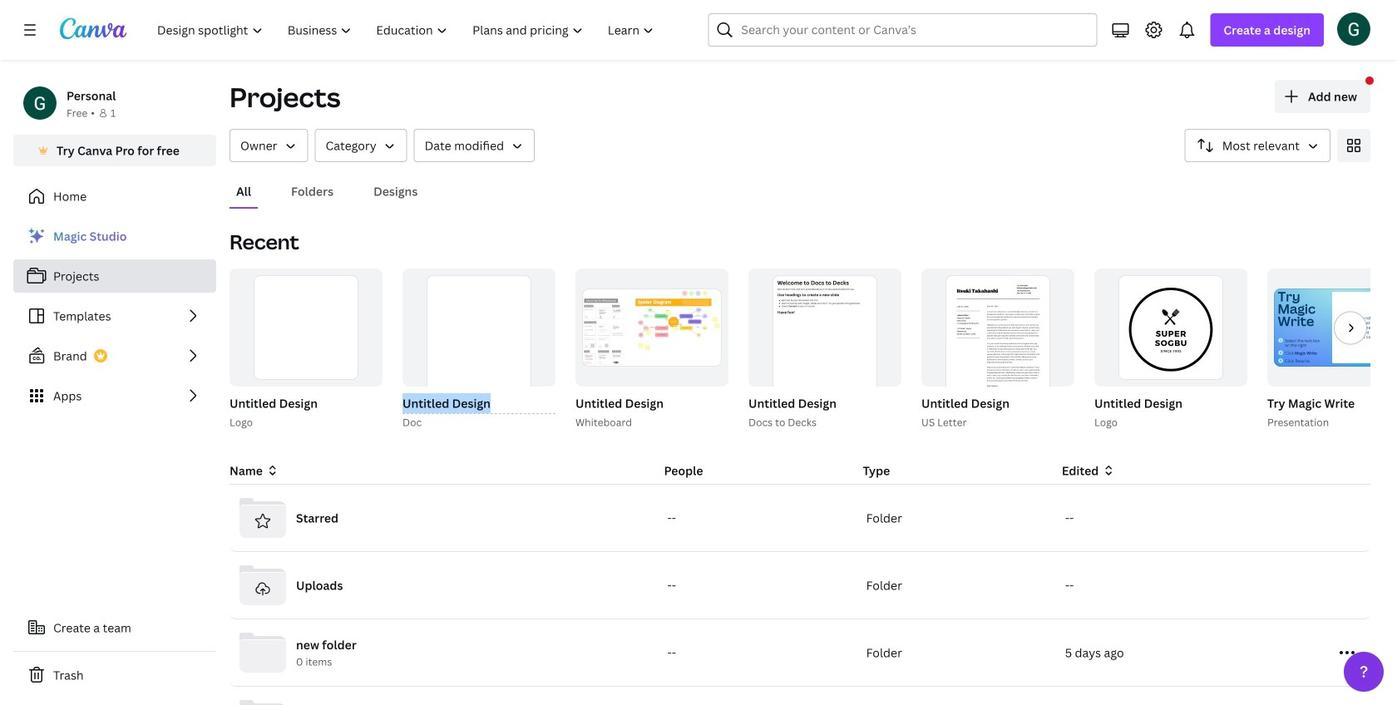 Task type: locate. For each thing, give the bounding box(es) containing it.
group
[[226, 269, 383, 431], [230, 269, 383, 387], [399, 269, 556, 431], [403, 269, 556, 424], [572, 269, 729, 431], [576, 269, 729, 387], [746, 269, 902, 431], [749, 269, 902, 424], [919, 269, 1075, 431], [922, 269, 1075, 411], [1092, 269, 1248, 431], [1095, 269, 1248, 387], [1265, 269, 1398, 431], [1268, 269, 1398, 387]]

Date modified button
[[414, 129, 535, 162]]

11 group from the left
[[1092, 269, 1248, 431]]

None search field
[[708, 13, 1098, 47]]

Category button
[[315, 129, 407, 162]]

5 group from the left
[[572, 269, 729, 431]]

1 group from the left
[[226, 269, 383, 431]]

8 group from the left
[[749, 269, 902, 424]]

top level navigation element
[[146, 13, 668, 47]]

6 group from the left
[[576, 269, 729, 387]]

4 group from the left
[[403, 269, 556, 424]]

13 group from the left
[[1265, 269, 1398, 431]]

3 group from the left
[[399, 269, 556, 431]]

list
[[13, 220, 216, 413]]

2 group from the left
[[230, 269, 383, 387]]

Sort by button
[[1185, 129, 1331, 162]]

None field
[[403, 394, 556, 414]]

tooltip
[[1298, 622, 1391, 646]]



Task type: describe. For each thing, give the bounding box(es) containing it.
14 group from the left
[[1268, 269, 1398, 387]]

7 group from the left
[[746, 269, 902, 431]]

greg robinson image
[[1338, 12, 1371, 46]]

9 group from the left
[[919, 269, 1075, 431]]

Owner button
[[230, 129, 308, 162]]

10 group from the left
[[922, 269, 1075, 411]]

12 group from the left
[[1095, 269, 1248, 387]]

Search search field
[[742, 14, 1064, 46]]



Task type: vqa. For each thing, say whether or not it's contained in the screenshot.
all related to Designs
no



